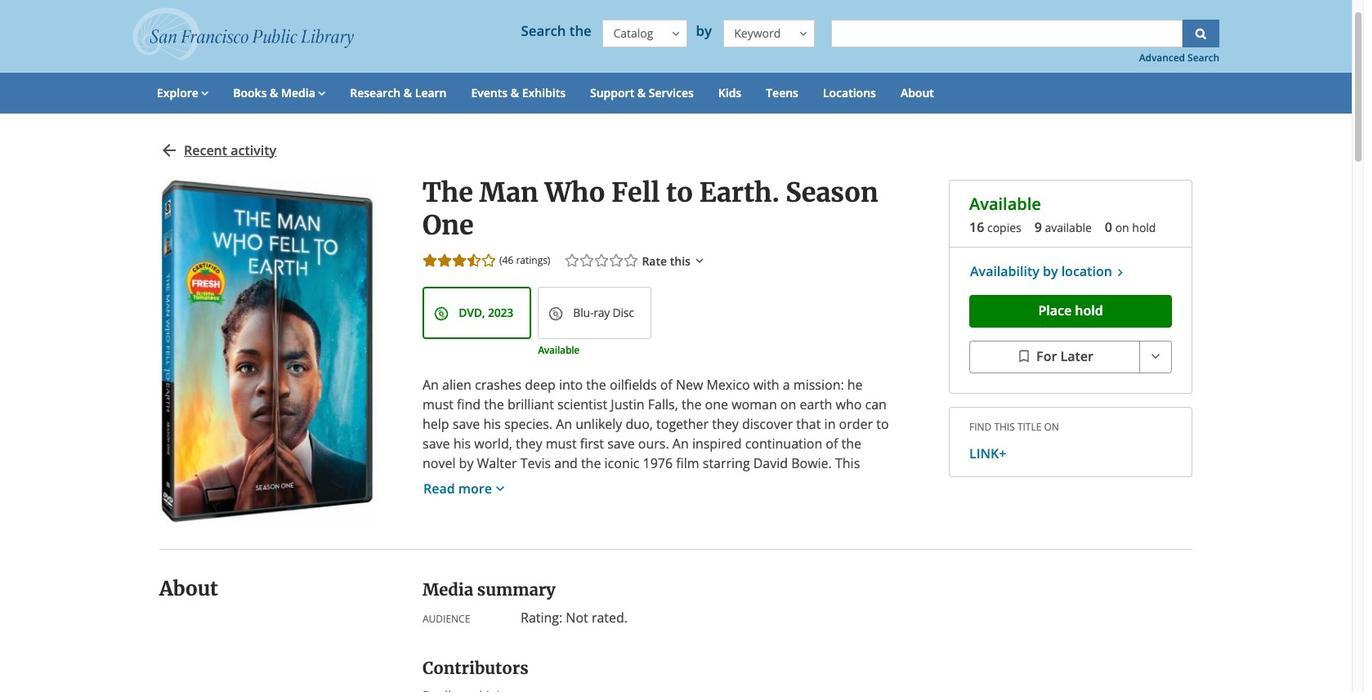 Task type: locate. For each thing, give the bounding box(es) containing it.
in
[[825, 415, 836, 433]]

search the
[[521, 22, 592, 40]]

save up 'iconic'
[[608, 435, 635, 453]]

activity
[[231, 141, 276, 159]]

46
[[502, 254, 514, 267]]

1 horizontal spatial available
[[970, 193, 1042, 215]]

of up falls,
[[660, 376, 673, 394]]

to right fell
[[666, 176, 693, 209]]

1 arrow image from the left
[[199, 85, 209, 100]]

0 horizontal spatial save
[[423, 435, 450, 453]]

on inside 0 on hold
[[1116, 220, 1130, 235]]

of
[[660, 376, 673, 394], [826, 435, 838, 453]]

hold right 0 in the top right of the page
[[1133, 220, 1156, 235]]

& inside research & learn link
[[404, 85, 412, 100]]

walter
[[477, 454, 517, 472]]

fell
[[612, 176, 660, 209]]

& right support
[[638, 85, 646, 100]]

to
[[666, 176, 693, 209], [877, 415, 889, 433]]

(
[[500, 254, 502, 267]]

must left first in the bottom of the page
[[546, 435, 577, 453]]

1 horizontal spatial they
[[712, 415, 739, 433]]

1 horizontal spatial hold
[[1133, 220, 1156, 235]]

to down can in the bottom of the page
[[877, 415, 889, 433]]

three-
[[423, 474, 460, 492]]

1 vertical spatial media
[[423, 580, 474, 600]]

svg star image
[[451, 253, 468, 269]]

ten
[[620, 474, 640, 492]]

&
[[270, 85, 278, 100], [404, 85, 412, 100], [511, 85, 519, 100], [638, 85, 646, 100]]

dvd
[[459, 305, 482, 321]]

1 horizontal spatial to
[[877, 415, 889, 433]]

1 svg star outline image from the left
[[564, 253, 581, 269]]

arrow image inside "explore" "link"
[[199, 85, 209, 100]]

by left location
[[1043, 263, 1058, 281]]

1 horizontal spatial media
[[423, 580, 474, 600]]

this inside 'popup button'
[[670, 253, 691, 269]]

1 vertical spatial available
[[538, 343, 580, 357]]

0 vertical spatial and
[[555, 454, 578, 472]]

0 vertical spatial must
[[423, 395, 454, 413]]

the
[[570, 22, 592, 40], [587, 376, 607, 394], [484, 395, 504, 413], [682, 395, 702, 413], [842, 435, 862, 453], [581, 454, 601, 472]]

all
[[602, 474, 616, 492]]

0 horizontal spatial this
[[670, 253, 691, 269]]

hold inside 0 on hold
[[1133, 220, 1156, 235]]

& inside events & exhibits link
[[511, 85, 519, 100]]

catalog button
[[603, 19, 688, 48]]

by
[[696, 22, 716, 40], [1043, 263, 1058, 281], [459, 454, 474, 472]]

by left keyword
[[696, 22, 716, 40]]

0 horizontal spatial by
[[459, 454, 474, 472]]

to inside the man who fell to earth. season one
[[666, 176, 693, 209]]

4 svg star outline image from the left
[[623, 253, 640, 269]]

link+ link
[[970, 444, 1172, 464]]

2 horizontal spatial by
[[1043, 263, 1058, 281]]

svg chevron down image
[[692, 253, 707, 269], [492, 480, 509, 497]]

of down 'in'
[[826, 435, 838, 453]]

2023
[[488, 305, 514, 321]]

on inside an alien crashes deep into the oilfields of new mexico with a mission: he must find the brilliant scientist justin falls, the one woman on earth who can help save his species. an unlikely duo, together they discover that in order to save his world, they must first save ours. an inspired continuation of the novel by walter tevis and the iconic 1976 film starring david bowie. this three-disc collection includes all ten episodes plus featurettes and deleted scenes!
[[781, 395, 797, 413]]

the man who fell to earth. season one
[[423, 176, 879, 242]]

2 arrow image from the left
[[315, 85, 326, 100]]

& for books
[[270, 85, 278, 100]]

save down 'find'
[[453, 415, 480, 433]]

save
[[453, 415, 480, 433], [423, 435, 450, 453], [608, 435, 635, 453]]

san francisco public library image
[[132, 7, 354, 60]]

his
[[484, 415, 501, 433], [453, 435, 471, 453]]

learn
[[415, 85, 447, 100]]

catalog
[[614, 25, 654, 41]]

blu-ray disc link
[[538, 287, 651, 339]]

0 horizontal spatial to
[[666, 176, 693, 209]]

1 svg star image from the left
[[422, 253, 438, 269]]

deep
[[525, 376, 556, 394]]

about link
[[889, 72, 947, 113]]

an down the scientist
[[556, 415, 572, 433]]

his up novel
[[453, 435, 471, 453]]

hold right place
[[1075, 302, 1103, 320]]

svg shelves outline image
[[1016, 349, 1033, 365]]

svg star image left svg half star icon
[[437, 253, 453, 269]]

1 vertical spatial to
[[877, 415, 889, 433]]

1 vertical spatial hold
[[1075, 302, 1103, 320]]

iconic
[[605, 454, 640, 472]]

0 horizontal spatial svg chevron down image
[[492, 480, 509, 497]]

this right find
[[995, 421, 1015, 434]]

arrow image for explore
[[199, 85, 209, 100]]

0 horizontal spatial they
[[516, 435, 542, 453]]

svg star image left svg star image
[[422, 253, 438, 269]]

about
[[901, 85, 934, 100], [159, 576, 218, 602]]

0 vertical spatial search
[[521, 22, 566, 40]]

svg star image
[[422, 253, 438, 269], [437, 253, 453, 269]]

copies
[[988, 220, 1022, 235]]

0 vertical spatial about
[[901, 85, 934, 100]]

to inside an alien crashes deep into the oilfields of new mexico with a mission: he must find the brilliant scientist justin falls, the one woman on earth who can help save his species. an unlikely duo, together they discover that in order to save his world, they must first save ours. an inspired continuation of the novel by walter tevis and the iconic 1976 film starring david bowie. this three-disc collection includes all ten episodes plus featurettes and deleted scenes!
[[877, 415, 889, 433]]

& inside 'books & media' link
[[270, 85, 278, 100]]

2 & from the left
[[404, 85, 412, 100]]

an left 'alien'
[[423, 376, 439, 394]]

& right events on the top left of the page
[[511, 85, 519, 100]]

0 vertical spatial hold
[[1133, 220, 1156, 235]]

0 vertical spatial by
[[696, 22, 716, 40]]

2 svg star outline image from the left
[[579, 253, 596, 269]]

3 svg star outline image from the left
[[609, 253, 625, 269]]

read
[[424, 480, 455, 498]]

1 horizontal spatial and
[[800, 474, 824, 492]]

0 horizontal spatial of
[[660, 376, 673, 394]]

they down species.
[[516, 435, 542, 453]]

svg chevron down image
[[1148, 349, 1164, 365]]

location
[[1062, 263, 1113, 281]]

they up inspired
[[712, 415, 739, 433]]

svg chevron down image down walter in the bottom left of the page
[[492, 480, 509, 497]]

books & media
[[233, 85, 315, 100]]

svg chevron down image inside read more dropdown button
[[492, 480, 509, 497]]

disc
[[460, 474, 483, 492]]

2 vertical spatial by
[[459, 454, 474, 472]]

that
[[797, 415, 821, 433]]

1 horizontal spatial of
[[826, 435, 838, 453]]

0 vertical spatial available
[[970, 193, 1042, 215]]

1 vertical spatial by
[[1043, 263, 1058, 281]]

1 vertical spatial svg chevron down image
[[492, 480, 509, 497]]

by up disc
[[459, 454, 474, 472]]

1 horizontal spatial about
[[901, 85, 934, 100]]

the left catalog
[[570, 22, 592, 40]]

link+
[[970, 445, 1007, 463]]

0 horizontal spatial media
[[281, 85, 315, 100]]

find
[[457, 395, 481, 413]]

availability by location
[[971, 263, 1113, 281]]

svg cd dvd image
[[549, 306, 564, 321]]

contributors
[[423, 658, 529, 679]]

4 & from the left
[[638, 85, 646, 100]]

bowie.
[[792, 454, 832, 472]]

order
[[839, 415, 873, 433]]

& left learn
[[404, 85, 412, 100]]

& right the books
[[270, 85, 278, 100]]

for later
[[1037, 348, 1094, 366]]

one
[[705, 395, 729, 413]]

save down the help
[[423, 435, 450, 453]]

1 vertical spatial search
[[1188, 51, 1220, 64]]

on down a at the right bottom of the page
[[781, 395, 797, 413]]

0 horizontal spatial an
[[423, 376, 439, 394]]

ours.
[[638, 435, 669, 453]]

disc
[[613, 305, 634, 321]]

he
[[848, 376, 863, 394]]

collection
[[487, 474, 545, 492]]

read more button
[[423, 473, 522, 506]]

hold inside button
[[1075, 302, 1103, 320]]

1 horizontal spatial this
[[995, 421, 1015, 434]]

1 horizontal spatial svg chevron down image
[[692, 253, 707, 269]]

the down first in the bottom of the page
[[581, 454, 601, 472]]

help
[[423, 415, 449, 433]]

research
[[350, 85, 401, 100]]

advanced search link
[[1140, 51, 1220, 64]]

1 vertical spatial about
[[159, 576, 218, 602]]

2 vertical spatial on
[[1045, 421, 1060, 434]]

& for events
[[511, 85, 519, 100]]

and down bowie.
[[800, 474, 824, 492]]

1 vertical spatial on
[[781, 395, 797, 413]]

books & media link
[[221, 72, 338, 113]]

0 horizontal spatial arrow image
[[199, 85, 209, 100]]

available up copies on the right
[[970, 193, 1042, 215]]

scientist
[[558, 395, 608, 413]]

0 vertical spatial to
[[666, 176, 693, 209]]

justin
[[611, 395, 645, 413]]

0 vertical spatial media
[[281, 85, 315, 100]]

1 vertical spatial this
[[995, 421, 1015, 434]]

advanced
[[1140, 51, 1186, 64]]

1 horizontal spatial on
[[1045, 421, 1060, 434]]

search up the exhibits
[[521, 22, 566, 40]]

who
[[836, 395, 862, 413]]

2 horizontal spatial on
[[1116, 220, 1130, 235]]

must up the help
[[423, 395, 454, 413]]

1 horizontal spatial his
[[484, 415, 501, 433]]

the up this
[[842, 435, 862, 453]]

0 vertical spatial an
[[423, 376, 439, 394]]

svg star outline image
[[564, 253, 581, 269], [594, 253, 610, 269]]

0 horizontal spatial on
[[781, 395, 797, 413]]

9 available
[[1035, 218, 1092, 236]]

arrow image inside 'books & media' link
[[315, 85, 326, 100]]

1 horizontal spatial save
[[453, 415, 480, 433]]

availability
[[971, 263, 1040, 281]]

1 vertical spatial and
[[800, 474, 824, 492]]

1 horizontal spatial an
[[556, 415, 572, 433]]

0 horizontal spatial about
[[159, 576, 218, 602]]

0 on hold
[[1105, 218, 1156, 236]]

support & services link
[[578, 72, 706, 113]]

who
[[545, 176, 606, 209]]

1 vertical spatial they
[[516, 435, 542, 453]]

svg star outline image up ray
[[594, 253, 610, 269]]

rate
[[642, 253, 667, 269]]

hold
[[1133, 220, 1156, 235], [1075, 302, 1103, 320]]

and up includes
[[555, 454, 578, 472]]

0 horizontal spatial and
[[555, 454, 578, 472]]

woman
[[732, 395, 777, 413]]

2 svg star image from the left
[[437, 253, 453, 269]]

0 horizontal spatial hold
[[1075, 302, 1103, 320]]

0 horizontal spatial his
[[453, 435, 471, 453]]

find this title on
[[970, 421, 1060, 434]]

media right the books
[[281, 85, 315, 100]]

man
[[479, 176, 539, 209]]

support
[[590, 85, 635, 100]]

0 vertical spatial svg chevron down image
[[692, 253, 707, 269]]

this right the rate
[[670, 253, 691, 269]]

media summary
[[423, 580, 556, 600]]

3 & from the left
[[511, 85, 519, 100]]

svg star outline image
[[481, 253, 497, 269], [579, 253, 596, 269], [609, 253, 625, 269], [623, 253, 640, 269]]

svg star outline image right )
[[564, 253, 581, 269]]

0 horizontal spatial svg star outline image
[[564, 253, 581, 269]]

1 horizontal spatial arrow image
[[315, 85, 326, 100]]

2 horizontal spatial an
[[673, 435, 689, 453]]

events & exhibits link
[[459, 72, 578, 113]]

1 vertical spatial an
[[556, 415, 572, 433]]

0 vertical spatial on
[[1116, 220, 1130, 235]]

0 vertical spatial this
[[670, 253, 691, 269]]

svg chevron down image right rate this
[[692, 253, 707, 269]]

brilliant
[[508, 395, 554, 413]]

1 horizontal spatial search
[[1188, 51, 1220, 64]]

arrow image
[[199, 85, 209, 100], [315, 85, 326, 100]]

1 horizontal spatial svg star outline image
[[594, 253, 610, 269]]

1 & from the left
[[270, 85, 278, 100]]

media up audience
[[423, 580, 474, 600]]

this for find
[[995, 421, 1015, 434]]

on right 0 in the top right of the page
[[1116, 220, 1130, 235]]

None search field
[[832, 19, 1183, 47]]

an down together
[[673, 435, 689, 453]]

1 svg star outline image from the left
[[481, 253, 497, 269]]

by inside an alien crashes deep into the oilfields of new mexico with a mission: he must find the brilliant scientist justin falls, the one woman on earth who can help save his species. an unlikely duo, together they discover that in order to save his world, they must first save ours. an inspired continuation of the novel by walter tevis and the iconic 1976 film starring david bowie. this three-disc collection includes all ten episodes plus featurettes and deleted scenes!
[[459, 454, 474, 472]]

arrow image left the books
[[199, 85, 209, 100]]

on right the 'title'
[[1045, 421, 1060, 434]]

his up world,
[[484, 415, 501, 433]]

inspired
[[692, 435, 742, 453]]

1 vertical spatial his
[[453, 435, 471, 453]]

0 horizontal spatial must
[[423, 395, 454, 413]]

arrow image left research
[[315, 85, 326, 100]]

available down svg cd dvd icon
[[538, 343, 580, 357]]

1 vertical spatial must
[[546, 435, 577, 453]]

& inside support & services link
[[638, 85, 646, 100]]

scenes!
[[423, 493, 468, 511]]

search down search icon
[[1188, 51, 1220, 64]]

exhibits
[[522, 85, 566, 100]]

oilfields
[[610, 376, 657, 394]]

svg chevron right image
[[1113, 265, 1128, 280]]



Task type: vqa. For each thing, say whether or not it's contained in the screenshot.
Language - Any
no



Task type: describe. For each thing, give the bounding box(es) containing it.
later
[[1061, 348, 1094, 366]]

svg chevron down image for read more dropdown button
[[492, 480, 509, 497]]

locations link
[[811, 72, 889, 113]]

16
[[970, 218, 985, 236]]

world,
[[474, 435, 513, 453]]

for
[[1037, 348, 1057, 366]]

events
[[471, 85, 508, 100]]

recent
[[184, 141, 227, 159]]

audience
[[423, 612, 470, 626]]

kids link
[[706, 72, 754, 113]]

more
[[459, 480, 492, 498]]

about inside about link
[[901, 85, 934, 100]]

0 horizontal spatial available
[[538, 343, 580, 357]]

read more
[[424, 480, 492, 498]]

services
[[649, 85, 694, 100]]

1 vertical spatial of
[[826, 435, 838, 453]]

film
[[676, 454, 700, 472]]

keyword button
[[724, 19, 816, 48]]

keyword
[[734, 25, 781, 41]]

0 vertical spatial they
[[712, 415, 739, 433]]

the up the scientist
[[587, 376, 607, 394]]

support & services
[[590, 85, 694, 100]]

rate this button
[[563, 251, 710, 270]]

together
[[657, 415, 709, 433]]

locations
[[823, 85, 876, 100]]

ratings
[[516, 254, 548, 267]]

the down 'crashes'
[[484, 395, 504, 413]]

arrow image for books & media
[[315, 85, 326, 100]]

events & exhibits
[[471, 85, 566, 100]]

an alien crashes deep into the oilfields of new mexico with a mission: he must find the brilliant scientist justin falls, the one woman on earth who can help save his species. an unlikely duo, together they discover that in order to save his world, they must first save ours. an inspired continuation of the novel by walter tevis and the iconic 1976 film starring david bowie. this three-disc collection includes all ten episodes plus featurettes and deleted scenes!
[[423, 376, 889, 511]]

1 horizontal spatial by
[[696, 22, 716, 40]]

recent activity
[[184, 141, 276, 159]]

teens link
[[754, 72, 811, 113]]

svg arrow back image
[[159, 140, 179, 160]]

svg cd dvd image
[[434, 306, 449, 321]]

david
[[754, 454, 788, 472]]

place hold
[[1039, 302, 1103, 320]]

earth.
[[700, 176, 780, 209]]

place hold button
[[970, 295, 1172, 328]]

novel
[[423, 454, 456, 472]]

& for support
[[638, 85, 646, 100]]

2 svg star outline image from the left
[[594, 253, 610, 269]]

this
[[836, 454, 860, 472]]

1976
[[643, 454, 673, 472]]

)
[[548, 254, 551, 267]]

9
[[1035, 218, 1042, 236]]

blu-
[[573, 305, 594, 321]]

search image
[[1193, 25, 1209, 41]]

0
[[1105, 218, 1113, 236]]

advanced search
[[1140, 51, 1220, 64]]

svg chevron down image for rate this 'popup button'
[[692, 253, 707, 269]]

0 vertical spatial his
[[484, 415, 501, 433]]

explore link
[[145, 72, 221, 113]]

blu-ray disc
[[573, 305, 634, 321]]

& for research
[[404, 85, 412, 100]]

title
[[1018, 421, 1042, 434]]

find
[[970, 421, 992, 434]]

this for rate
[[670, 253, 691, 269]]

by inside button
[[1043, 263, 1058, 281]]

the down new
[[682, 395, 702, 413]]

rating: not rated.
[[521, 609, 628, 627]]

includes
[[548, 474, 599, 492]]

alien
[[442, 376, 472, 394]]

1 horizontal spatial must
[[546, 435, 577, 453]]

dvd , 2023
[[459, 305, 514, 321]]

falls,
[[648, 395, 678, 413]]

season
[[786, 176, 879, 209]]

the
[[423, 176, 473, 209]]

svg half star image
[[466, 253, 482, 269]]

duo,
[[626, 415, 653, 433]]

rated.
[[592, 609, 628, 627]]

one
[[423, 209, 474, 242]]

tevis
[[521, 454, 551, 472]]

new
[[676, 376, 703, 394]]

ray
[[594, 305, 610, 321]]

with
[[754, 376, 780, 394]]

discover
[[742, 415, 793, 433]]

2 horizontal spatial save
[[608, 435, 635, 453]]

rate this
[[642, 253, 691, 269]]

earth
[[800, 395, 833, 413]]

into
[[559, 376, 583, 394]]

0 vertical spatial of
[[660, 376, 673, 394]]

recent activity link
[[159, 134, 276, 166]]

research & learn link
[[338, 72, 459, 113]]

0 horizontal spatial search
[[521, 22, 566, 40]]

for later button
[[970, 341, 1141, 374]]

,
[[482, 305, 485, 321]]

2 vertical spatial an
[[673, 435, 689, 453]]

crashes
[[475, 376, 522, 394]]

starring
[[703, 454, 750, 472]]



